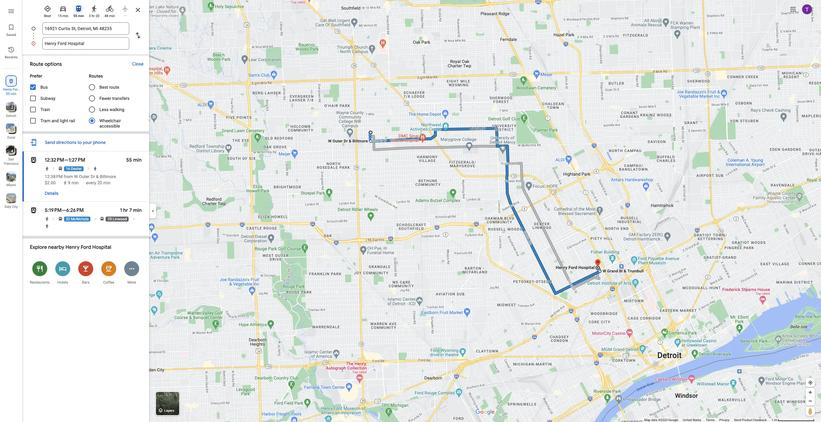 Task type: locate. For each thing, give the bounding box(es) containing it.
routes
[[89, 73, 103, 79]]

ford
[[13, 88, 20, 92], [81, 245, 91, 251]]

subway
[[40, 96, 56, 101]]

20 down '&'
[[97, 181, 102, 186]]

transit image containing 
[[30, 156, 37, 165]]

 right city
[[30, 207, 37, 215]]

show street view coverage image
[[807, 407, 816, 417]]

henry inside directions main content
[[66, 245, 80, 251]]

saved
[[6, 33, 16, 37]]

hotels button
[[51, 258, 74, 289]]

1 horizontal spatial 55
[[73, 14, 77, 18]]

1 bus image from the top
[[58, 167, 63, 171]]

1 vertical spatial 
[[30, 156, 37, 165]]

1 vertical spatial 55 min
[[6, 92, 16, 96]]

0 vertical spatial walk image
[[45, 167, 49, 171]]

miami
[[6, 183, 16, 188]]

list
[[22, 22, 149, 50]]

henry
[[3, 88, 12, 92], [66, 245, 80, 251]]

menu image
[[7, 7, 15, 15]]

ford inside the henry ford hospital
[[13, 88, 20, 92]]

2 horizontal spatial , then image
[[93, 217, 98, 222]]

1 horizontal spatial 55 min
[[73, 14, 84, 18]]

12:32 pm — 1:27 pm
[[45, 157, 85, 164]]

footer containing map data ©2023 google
[[645, 419, 772, 423]]

footer
[[645, 419, 772, 423]]

0 vertical spatial 2
[[11, 106, 13, 110]]

2 places element up detroit
[[7, 105, 13, 111]]

none field for 2nd list item from the bottom
[[45, 22, 127, 35]]

map
[[645, 419, 651, 423]]

2 2 places element from the top
[[7, 127, 13, 132]]

bars button
[[74, 258, 97, 289]]

linwood
[[113, 217, 127, 222]]

hr left 7
[[123, 208, 128, 214]]

1 horizontal spatial send
[[735, 419, 742, 423]]

list item down 3 on the left of page
[[22, 22, 149, 42]]

2 up detroit
[[11, 106, 13, 110]]

32
[[66, 217, 70, 222]]

2 places element up doral
[[7, 127, 13, 132]]

1
[[120, 208, 122, 214], [772, 419, 774, 423]]

1 horizontal spatial best
[[100, 85, 108, 90]]

send product feedback
[[735, 419, 768, 423]]

20
[[96, 14, 99, 18], [97, 181, 102, 186]]

hospital inside directions main content
[[92, 245, 111, 251]]

0 horizontal spatial , then image
[[51, 167, 56, 171]]

explore nearby henry ford hospital
[[30, 245, 111, 251]]

transit image inside the 55 min option
[[75, 5, 82, 12]]

1 up linwood
[[120, 208, 122, 214]]

hr inside directions main content
[[123, 208, 128, 214]]

0 horizontal spatial henry
[[3, 88, 12, 92]]

hr for 1
[[123, 208, 128, 214]]

saved button
[[0, 21, 22, 39]]

hospital up coffee button
[[92, 245, 111, 251]]

, then image
[[51, 167, 56, 171], [131, 217, 136, 222]]

none field for 2nd list item
[[45, 37, 127, 50]]

2 list item from the top
[[22, 37, 149, 50]]

0 horizontal spatial 55 min
[[6, 92, 16, 96]]

none field down 3 on the left of page
[[45, 22, 127, 35]]

0 horizontal spatial 55
[[6, 92, 10, 96]]

1 vertical spatial walk image
[[45, 217, 49, 222]]

walk image up '&'
[[93, 167, 98, 171]]

send inside footer
[[735, 419, 742, 423]]

coffee button
[[97, 258, 120, 289]]

0 horizontal spatial ford
[[13, 88, 20, 92]]

0 vertical spatial 2 places element
[[7, 105, 13, 111]]

0 vertical spatial 20
[[96, 14, 99, 18]]

0 vertical spatial 
[[8, 78, 14, 85]]

2 for doral
[[11, 128, 13, 132]]

min inside  list
[[11, 92, 16, 96]]

tram
[[40, 118, 50, 123]]

1 vertical spatial henry
[[66, 245, 80, 251]]

hospital up detroit
[[5, 92, 18, 96]]

1 horizontal spatial 1
[[772, 419, 774, 423]]

hospital
[[5, 92, 18, 96], [92, 245, 111, 251]]

— up the 32
[[62, 208, 66, 214]]

1 vertical spatial , then image
[[131, 217, 136, 222]]

1 inside directions main content
[[120, 208, 122, 214]]

walk image down 5:19 pm at left
[[45, 217, 49, 222]]

hr
[[92, 14, 95, 18], [123, 208, 128, 214]]

5:19 pm — 6:26 pm
[[45, 208, 84, 214]]

55 inside option
[[73, 14, 77, 18]]

1 vertical spatial 20
[[97, 181, 102, 186]]

phone
[[93, 140, 106, 146]]

close
[[132, 61, 144, 67]]

None field
[[45, 22, 127, 35], [45, 37, 127, 50]]

footer inside google maps element
[[645, 419, 772, 423]]

16 dexter
[[66, 167, 82, 171]]

bus image
[[58, 167, 63, 171], [58, 217, 63, 222]]

0 vertical spatial 55
[[73, 14, 77, 18]]

0 vertical spatial none field
[[45, 22, 127, 35]]

0 horizontal spatial best
[[44, 14, 51, 18]]

0 vertical spatial —
[[64, 157, 69, 164]]

55 inside directions main content
[[126, 157, 132, 164]]

1 vertical spatial 1
[[772, 419, 774, 423]]

4
[[11, 149, 13, 154]]

0 horizontal spatial walk image
[[45, 217, 49, 222]]

Best radio
[[41, 2, 54, 18]]

 left 12:32 pm
[[30, 156, 37, 165]]

dexter
[[71, 167, 82, 171]]

2 up doral
[[11, 128, 13, 132]]

best inside option
[[44, 14, 51, 18]]

— up 16
[[64, 157, 69, 164]]

daly
[[5, 205, 11, 209]]

walk image up "12:38 pm"
[[45, 167, 49, 171]]

reverse starting point and destination image
[[134, 32, 142, 39]]

2 vertical spatial 55 min
[[126, 157, 142, 164]]

1 none field from the top
[[45, 22, 127, 35]]

send directions to your phone
[[45, 140, 106, 146]]

1 horizontal spatial , then image
[[86, 167, 91, 171]]

coffee
[[103, 281, 114, 285]]

hr for 3
[[92, 14, 95, 18]]

hr right 3 on the left of page
[[92, 14, 95, 18]]

layers
[[164, 410, 174, 414]]

your
[[83, 140, 92, 146]]

close directions image
[[134, 6, 142, 14]]

send inside directions main content
[[45, 140, 55, 146]]

bus image left 16
[[58, 167, 63, 171]]

transit image
[[30, 207, 37, 215]]

henry right nearby
[[66, 245, 80, 251]]

cycling image
[[106, 5, 114, 12]]

0 vertical spatial 1
[[120, 208, 122, 214]]

terms
[[707, 419, 715, 423]]

bus
[[40, 85, 48, 90]]

none field down starting point 16921 curtis st, detroit, mi 48235 'field'
[[45, 37, 127, 50]]

, then image down 5:19 pm at left
[[51, 217, 56, 222]]

1 horizontal spatial henry
[[66, 245, 80, 251]]

privacy button
[[720, 419, 730, 423]]

55 min
[[73, 14, 84, 18], [6, 92, 16, 96], [126, 157, 142, 164]]

None radio
[[119, 2, 132, 16]]

rail
[[69, 118, 75, 123]]

0 vertical spatial ford
[[13, 88, 20, 92]]

 for 5:19 pm
[[30, 207, 37, 215]]

send left directions
[[45, 140, 55, 146]]

1 vertical spatial ford
[[81, 245, 91, 251]]

1 vertical spatial best
[[100, 85, 108, 90]]

1 horizontal spatial hr
[[123, 208, 128, 214]]

15 min
[[58, 14, 68, 18]]

1 2 from the top
[[11, 106, 13, 110]]

1 2 places element from the top
[[7, 105, 13, 111]]

to
[[78, 140, 82, 146]]

walk image down 5:19 pm at left
[[45, 224, 49, 229]]

2 horizontal spatial 55 min
[[126, 157, 142, 164]]

55 min inside directions main content
[[126, 157, 142, 164]]

transit image
[[75, 5, 82, 12], [30, 156, 37, 165]]

0 vertical spatial transit image
[[75, 5, 82, 12]]

1 vertical spatial 2
[[11, 128, 13, 132]]

united states
[[684, 419, 702, 423]]

hospital inside the henry ford hospital
[[5, 92, 18, 96]]

0 horizontal spatial hr
[[92, 14, 95, 18]]

 for 12:32 pm
[[30, 156, 37, 165]]

best inside directions main content
[[100, 85, 108, 90]]

2 places element
[[7, 105, 13, 111], [7, 127, 13, 132]]

1 vertical spatial 2 places element
[[7, 127, 13, 132]]

details button
[[42, 188, 62, 199]]

zoom in image
[[809, 391, 814, 396]]

map data ©2023 google
[[645, 419, 679, 423]]

none field inside list item
[[45, 22, 127, 35]]

restaurants button
[[28, 258, 51, 289]]

0 horizontal spatial transit image
[[30, 156, 37, 165]]

hr inside option
[[92, 14, 95, 18]]

2 bus image from the top
[[58, 217, 63, 222]]

1 vertical spatial 55
[[6, 92, 10, 96]]

transfers
[[112, 96, 130, 101]]

2 2 from the top
[[11, 128, 13, 132]]

show your location image
[[809, 381, 814, 386]]

mi
[[775, 419, 778, 423]]

1 left mi
[[772, 419, 774, 423]]

0 horizontal spatial 1
[[120, 208, 122, 214]]

— for 5:19 pm
[[62, 208, 66, 214]]

google account: tyler black  
(blacklashes1000@gmail.com) image
[[803, 4, 813, 14]]

9
[[68, 181, 70, 186]]

2 horizontal spatial 55
[[126, 157, 132, 164]]

15 min radio
[[57, 2, 70, 18]]

walk image
[[45, 167, 49, 171], [45, 224, 49, 229]]

1 vertical spatial walk image
[[45, 224, 49, 229]]

henry up detroit
[[3, 88, 12, 92]]

walk image
[[93, 167, 98, 171], [45, 217, 49, 222]]

6:26 pm
[[66, 208, 84, 214]]

route options
[[30, 61, 62, 67]]

, then image
[[86, 167, 91, 171], [51, 217, 56, 222], [93, 217, 98, 222]]

1 vertical spatial hospital
[[92, 245, 111, 251]]

0 vertical spatial henry
[[3, 88, 12, 92]]

0 vertical spatial walk image
[[93, 167, 98, 171]]

15
[[58, 14, 62, 18]]

route
[[30, 61, 43, 67]]

0 vertical spatial hospital
[[5, 92, 18, 96]]

best for best
[[44, 14, 51, 18]]

1 vertical spatial —
[[62, 208, 66, 214]]

, then image up "12:38 pm"
[[51, 167, 56, 171]]

list item down starting point 16921 curtis st, detroit, mi 48235 'field'
[[22, 37, 149, 50]]

29 linwood
[[108, 217, 127, 222]]

1 vertical spatial none field
[[45, 37, 127, 50]]

20 right 3 on the left of page
[[96, 14, 99, 18]]

 up the henry ford hospital
[[8, 78, 14, 85]]

1 vertical spatial hr
[[123, 208, 128, 214]]

0 vertical spatial best
[[44, 14, 51, 18]]

4 places element
[[7, 149, 13, 154]]

12:32 pm
[[45, 157, 64, 164]]

1 horizontal spatial ford
[[81, 245, 91, 251]]

flights image
[[122, 5, 129, 12]]

2 for detroit
[[11, 106, 13, 110]]

1 vertical spatial bus image
[[58, 217, 63, 222]]

0 horizontal spatial send
[[45, 140, 55, 146]]

1 walk image from the top
[[45, 167, 49, 171]]

, then image up outer
[[86, 167, 91, 171]]

2 walk image from the top
[[45, 224, 49, 229]]

16
[[66, 167, 70, 171]]

ford left prefer bus
[[13, 88, 20, 92]]

wheelchair accessible
[[100, 118, 121, 129]]

2 vertical spatial 55
[[126, 157, 132, 164]]

bus image left the 32
[[58, 217, 63, 222]]

send for send product feedback
[[735, 419, 742, 423]]

best down best travel modes image
[[44, 14, 51, 18]]

0 vertical spatial 55 min
[[73, 14, 84, 18]]

—
[[64, 157, 69, 164], [62, 208, 66, 214]]

ford up bars "button"
[[81, 245, 91, 251]]

walking
[[110, 107, 125, 112]]

55 min inside  list
[[6, 92, 16, 96]]

fewer
[[100, 96, 111, 101]]

2 none field from the top
[[45, 37, 127, 50]]

best route
[[100, 85, 119, 90]]

, then image down 1 hr 7 min
[[131, 217, 136, 222]]

best left route
[[100, 85, 108, 90]]

transit image left 12:32 pm
[[30, 156, 37, 165]]

outer
[[79, 174, 90, 179]]

0 horizontal spatial hospital
[[5, 92, 18, 96]]

list item
[[22, 22, 149, 42], [22, 37, 149, 50]]

2
[[11, 106, 13, 110], [11, 128, 13, 132]]

best for best route
[[100, 85, 108, 90]]

1 vertical spatial transit image
[[30, 156, 37, 165]]

walking image
[[63, 181, 68, 185]]

12:38 pm
[[45, 174, 63, 179]]

, then image left bus image
[[93, 217, 98, 222]]

0 vertical spatial bus image
[[58, 167, 63, 171]]

2 places element for detroit
[[7, 105, 13, 111]]

transit image right driving image
[[75, 5, 82, 12]]

— for 12:32 pm
[[64, 157, 69, 164]]

send left product
[[735, 419, 742, 423]]

0 vertical spatial hr
[[92, 14, 95, 18]]

tram and light rail
[[40, 118, 75, 123]]

1 horizontal spatial hospital
[[92, 245, 111, 251]]

2 vertical spatial 
[[30, 207, 37, 215]]

0 vertical spatial send
[[45, 140, 55, 146]]

1 vertical spatial send
[[735, 419, 742, 423]]

1 horizontal spatial transit image
[[75, 5, 82, 12]]



Task type: describe. For each thing, give the bounding box(es) containing it.
henry inside the henry ford hospital
[[3, 88, 12, 92]]

daly city
[[5, 205, 18, 209]]

wheelchair
[[100, 118, 121, 123]]

send directions to your phone button
[[42, 137, 109, 149]]

privacy
[[720, 419, 730, 423]]

3 hr 20
[[89, 14, 99, 18]]

20 inside directions main content
[[97, 181, 102, 186]]

2 places element for doral
[[7, 127, 13, 132]]

1 mi
[[772, 419, 778, 423]]

55 min inside option
[[73, 14, 84, 18]]

san
[[8, 158, 14, 162]]

Starting point 16921 Curtis St, Detroit, MI 48235 field
[[45, 25, 127, 32]]

route
[[109, 85, 119, 90]]

states
[[693, 419, 702, 423]]

henry ford hospital
[[3, 88, 20, 96]]

walking image
[[91, 5, 98, 12]]

best travel modes image
[[44, 5, 51, 12]]

3
[[89, 14, 91, 18]]

send product feedback button
[[735, 419, 768, 423]]

1 for 1 hr 7 min
[[120, 208, 122, 214]]

48
[[105, 14, 108, 18]]

0 vertical spatial , then image
[[51, 167, 56, 171]]

9 min
[[68, 181, 79, 186]]

55 inside  list
[[6, 92, 10, 96]]

bus image for 5:19 pm
[[58, 217, 63, 222]]

w
[[74, 174, 78, 179]]

1 horizontal spatial , then image
[[131, 217, 136, 222]]

1 horizontal spatial walk image
[[93, 167, 98, 171]]

 list
[[0, 0, 22, 423]]

7
[[129, 208, 132, 214]]

0 horizontal spatial , then image
[[51, 217, 56, 222]]

light
[[60, 118, 68, 123]]

55 min radio
[[72, 2, 85, 18]]

none field destination henry ford hospital
[[45, 37, 127, 50]]

restaurants
[[30, 281, 50, 285]]

san francisco
[[4, 158, 19, 166]]

directions main content
[[22, 0, 149, 423]]

detroit
[[6, 114, 16, 118]]

mcnichols
[[71, 217, 89, 222]]

32 mcnichols
[[66, 217, 89, 222]]

ford inside directions main content
[[81, 245, 91, 251]]

united states button
[[684, 419, 702, 423]]

list inside google maps element
[[22, 22, 149, 50]]

Destination Henry Ford Hospital field
[[45, 40, 127, 47]]

options
[[45, 61, 62, 67]]

less walking
[[100, 107, 125, 112]]

driving image
[[59, 5, 67, 12]]

©2023
[[659, 419, 668, 423]]

product
[[743, 419, 753, 423]]

doral
[[7, 136, 15, 140]]

collapse side panel image
[[150, 208, 156, 215]]

accessible
[[100, 124, 120, 129]]

and
[[52, 118, 59, 123]]

more button
[[120, 258, 143, 289]]

explore
[[30, 245, 47, 251]]

none field starting point 16921 curtis st, detroit, mi 48235
[[45, 22, 127, 35]]

 inside list
[[8, 78, 14, 85]]

data
[[652, 419, 658, 423]]

fewer transfers
[[100, 96, 130, 101]]

details
[[45, 191, 59, 197]]

1:27 pm
[[69, 157, 85, 164]]

more
[[128, 281, 136, 285]]

from
[[64, 174, 73, 179]]

dr
[[91, 174, 95, 179]]

3 hr 20 radio
[[88, 2, 101, 18]]

directions
[[56, 140, 77, 146]]

terms button
[[707, 419, 715, 423]]

recents
[[5, 55, 18, 59]]

miami button
[[0, 169, 22, 189]]

city
[[12, 205, 18, 209]]

12:38 pm from w outer dr & biltmore $2.00
[[45, 174, 116, 186]]

1 mi button
[[772, 419, 815, 423]]

train
[[40, 107, 50, 112]]

5:19 pm
[[45, 208, 62, 214]]

zoom out image
[[809, 400, 814, 404]]

daly city button
[[0, 191, 22, 211]]

united
[[684, 419, 692, 423]]

send for send directions to your phone
[[45, 140, 55, 146]]

biltmore
[[100, 174, 116, 179]]

less
[[100, 107, 109, 112]]

nearby
[[48, 245, 64, 251]]

google maps element
[[0, 0, 822, 423]]

close button
[[129, 58, 147, 70]]

29
[[108, 217, 112, 222]]

, then image for 12:32 pm — 1:27 pm
[[86, 167, 91, 171]]

bars
[[82, 281, 90, 285]]

prefer bus
[[30, 73, 48, 90]]

20 inside 3 hr 20 option
[[96, 14, 99, 18]]

1 for 1 mi
[[772, 419, 774, 423]]

min inside option
[[78, 14, 84, 18]]

hotels
[[57, 281, 68, 285]]

francisco
[[4, 162, 19, 166]]

google
[[669, 419, 679, 423]]

1 hr 7 min
[[120, 208, 142, 214]]

every 20 min
[[86, 181, 111, 186]]

every
[[86, 181, 96, 186]]

bus image for 12:32 pm
[[58, 167, 63, 171]]

bus image
[[100, 217, 105, 222]]

feedback
[[754, 419, 768, 423]]

1 list item from the top
[[22, 22, 149, 42]]

recents button
[[0, 44, 22, 61]]

48 min radio
[[103, 2, 116, 18]]

none radio inside google maps element
[[119, 2, 132, 16]]

, then image for 5:19 pm — 6:26 pm
[[93, 217, 98, 222]]

48 min
[[105, 14, 115, 18]]

$2.00
[[45, 181, 56, 186]]



Task type: vqa. For each thing, say whether or not it's contained in the screenshot.


